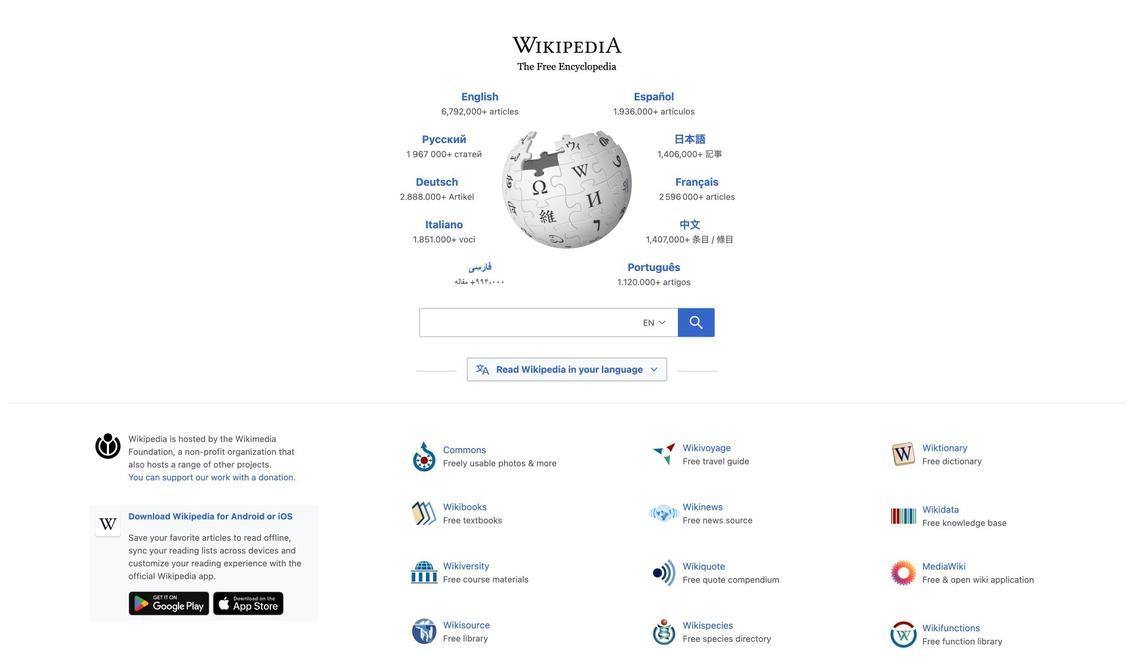 Task type: locate. For each thing, give the bounding box(es) containing it.
None search field
[[390, 305, 744, 345], [419, 308, 678, 337], [390, 305, 744, 345], [419, 308, 678, 337]]



Task type: describe. For each thing, give the bounding box(es) containing it.
top languages element
[[386, 89, 748, 302]]

other projects element
[[399, 432, 1126, 651]]



Task type: vqa. For each thing, say whether or not it's contained in the screenshot.
Top languages element
yes



